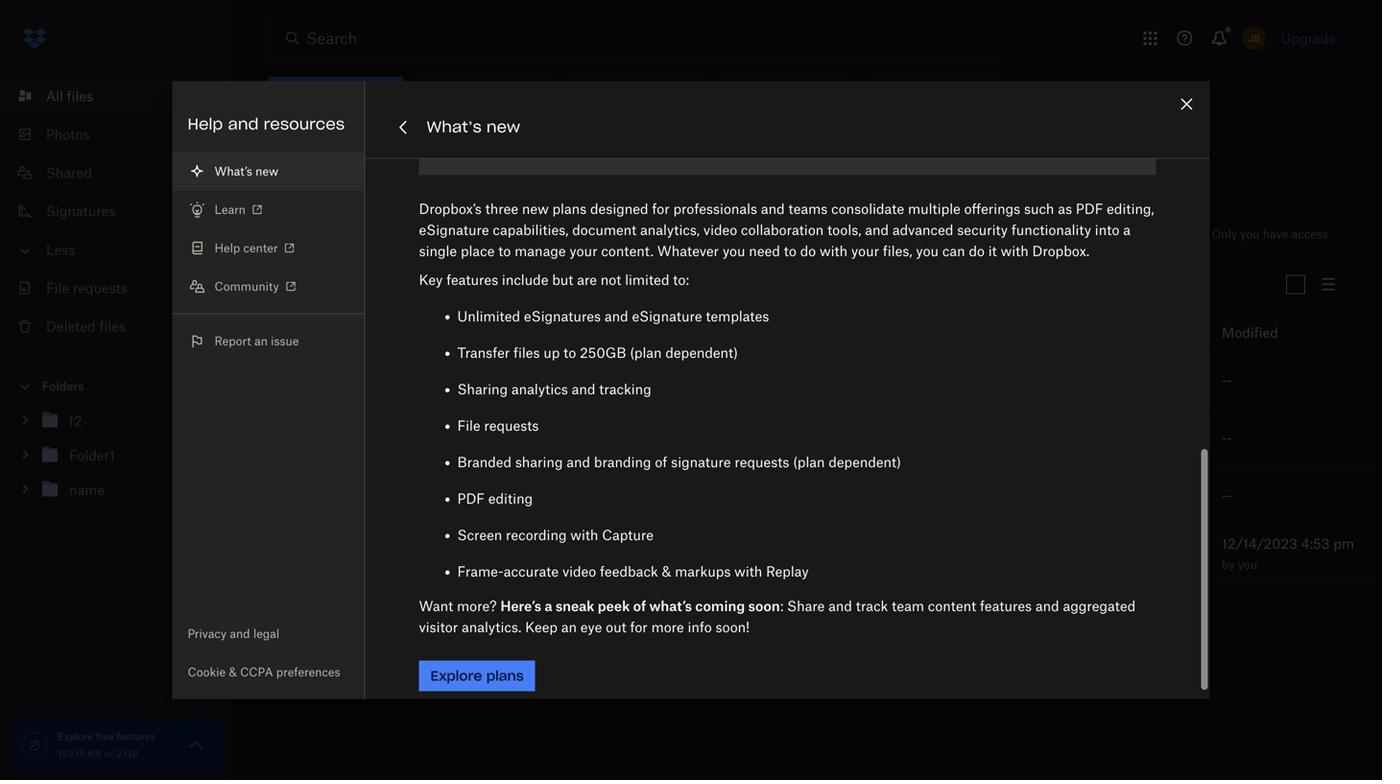 Task type: locate. For each thing, give the bounding box(es) containing it.
0 vertical spatial dependent)
[[666, 345, 738, 361]]

help for help and resources
[[188, 114, 223, 134]]

upgrade link
[[1281, 30, 1336, 47]]

photos link
[[15, 115, 230, 154]]

explore down visitor on the bottom left of page
[[431, 668, 482, 685]]

features down "place"
[[447, 272, 498, 288]]

1 vertical spatial of
[[633, 598, 646, 614]]

1 vertical spatial file requests
[[457, 418, 539, 434]]

to right intro
[[364, 545, 376, 562]]

dropbox's
[[419, 201, 482, 217]]

all up photos
[[46, 88, 63, 104]]

of inside explore free features 153.15 kb of 2 gb
[[104, 748, 113, 760]]

requests up deleted files
[[73, 280, 128, 296]]

explore plans button
[[419, 661, 535, 692]]

0 vertical spatial what's
[[427, 117, 482, 137]]

an inside : share and track team content features and aggregated visitor analytics. keep an eye out for more info soon!
[[561, 619, 577, 636]]

intro to dropbox.pdf
[[330, 545, 459, 562]]

0 horizontal spatial for
[[630, 619, 648, 636]]

plans
[[553, 201, 587, 217], [487, 668, 524, 685]]

video
[[704, 222, 738, 238], [563, 564, 596, 580]]

0 horizontal spatial features
[[117, 731, 155, 743]]

of right branding
[[655, 454, 668, 470]]

0 vertical spatial --
[[1222, 373, 1233, 389]]

-- for name
[[1222, 488, 1233, 504]]

-
[[1222, 373, 1228, 389], [1228, 373, 1233, 389], [1222, 430, 1228, 446], [1228, 430, 1233, 446], [1222, 488, 1228, 504], [1228, 488, 1233, 504]]

files left up
[[514, 345, 540, 361]]

explore for explore plans
[[431, 668, 482, 685]]

new inside what's new button
[[256, 164, 278, 179]]

1 vertical spatial &
[[229, 665, 237, 680]]

dependent) down name f2, modified 11/20/2023 11:54 am, element
[[829, 454, 902, 470]]

with
[[820, 243, 848, 259], [1001, 243, 1029, 259], [571, 527, 599, 543], [735, 564, 763, 580]]

a
[[1124, 222, 1131, 238], [545, 598, 553, 614]]

0 vertical spatial esignature
[[419, 222, 489, 238]]

as
[[1058, 201, 1073, 217]]

features inside : share and track team content features and aggregated visitor analytics. keep an eye out for more info soon!
[[980, 598, 1032, 614]]

3 -- from the top
[[1222, 488, 1233, 504]]

transfer files up to 250gb (plan dependent)
[[457, 345, 738, 361]]

upgrade
[[1281, 30, 1336, 47]]

0 vertical spatial help
[[188, 114, 223, 134]]

new up learn link
[[256, 164, 278, 179]]

signature
[[671, 454, 731, 470]]

1 horizontal spatial (plan
[[793, 454, 825, 470]]

your right from
[[374, 172, 402, 189]]

files up photos
[[67, 88, 93, 104]]

1 horizontal spatial esignature
[[632, 308, 702, 325]]

esignature down dropbox's
[[419, 222, 489, 238]]

an down sneak
[[561, 619, 577, 636]]

0 vertical spatial explore
[[431, 668, 482, 685]]

help for help center
[[215, 241, 240, 255]]

0 vertical spatial &
[[662, 564, 671, 580]]

(plan
[[630, 345, 662, 361], [793, 454, 825, 470]]

all files up photos
[[46, 88, 93, 104]]

replay
[[766, 564, 809, 580]]

what's
[[650, 598, 692, 614]]

0 horizontal spatial a
[[545, 598, 553, 614]]

file requests up branded
[[457, 418, 539, 434]]

0 vertical spatial an
[[254, 334, 268, 349]]

2 horizontal spatial new
[[522, 201, 549, 217]]

plans down analytics.
[[487, 668, 524, 685]]

: share and track team content features and aggregated visitor analytics. keep an eye out for more info soon!
[[419, 598, 1136, 636]]

you left have
[[1241, 227, 1260, 241]]

explore inside button
[[431, 668, 482, 685]]

new up three
[[487, 117, 521, 137]]

(plan down name f2, modified 11/20/2023 11:54 am, element
[[793, 454, 825, 470]]

your
[[374, 172, 402, 189], [570, 243, 598, 259], [852, 243, 880, 259]]

1 vertical spatial help
[[215, 241, 240, 255]]

1 horizontal spatial file
[[457, 418, 481, 434]]

sneak
[[556, 598, 595, 614]]

privacy and legal link
[[172, 615, 364, 653]]

recents
[[284, 277, 335, 293]]

1 horizontal spatial all files
[[269, 221, 346, 248]]

0 vertical spatial video
[[704, 222, 738, 238]]

0 horizontal spatial video
[[563, 564, 596, 580]]

pdf right as
[[1076, 201, 1103, 217]]

0 horizontal spatial an
[[254, 334, 268, 349]]

0 horizontal spatial of
[[104, 748, 113, 760]]

you
[[1241, 227, 1260, 241], [723, 243, 746, 259], [916, 243, 939, 259], [1238, 558, 1258, 572]]

name link
[[330, 484, 366, 507]]

an left "issue"
[[254, 334, 268, 349]]

and down transfer files up to 250gb (plan dependent)
[[572, 381, 596, 397]]

1 horizontal spatial do
[[969, 243, 985, 259]]

table containing name
[[242, 314, 1378, 583]]

help up what's new button at the top left of the page
[[188, 114, 223, 134]]

1 horizontal spatial a
[[1124, 222, 1131, 238]]

pdf up screen
[[457, 491, 485, 507]]

markups
[[675, 564, 731, 580]]

capture
[[602, 527, 654, 543]]

2 -- from the top
[[1222, 430, 1233, 446]]

manage
[[515, 243, 566, 259]]

feedback
[[600, 564, 658, 580]]

frame-
[[457, 564, 504, 580]]

1 vertical spatial for
[[630, 619, 648, 636]]

0 horizontal spatial do
[[800, 243, 816, 259]]

from
[[341, 172, 371, 189]]

you inside the 12/14/2023 4:53 pm by you
[[1238, 558, 1258, 572]]

1 horizontal spatial plans
[[553, 201, 587, 217]]

to right "place"
[[498, 243, 511, 259]]

esignature down to:
[[632, 308, 702, 325]]

requests up branded
[[484, 418, 539, 434]]

2 vertical spatial features
[[117, 731, 155, 743]]

plans up document
[[553, 201, 587, 217]]

can
[[943, 243, 966, 259]]

1 vertical spatial --
[[1222, 430, 1233, 446]]

features right content
[[980, 598, 1032, 614]]

0 horizontal spatial requests
[[73, 280, 128, 296]]

all up "community" link
[[269, 221, 294, 248]]

0 vertical spatial a
[[1124, 222, 1131, 238]]

1 vertical spatial all files
[[269, 221, 346, 248]]

table
[[242, 314, 1378, 583]]

issue
[[271, 334, 299, 349]]

explore up 153.15
[[58, 731, 93, 743]]

1 vertical spatial what's new
[[215, 164, 278, 179]]

starred button
[[358, 269, 437, 300]]

0 vertical spatial for
[[652, 201, 670, 217]]

more
[[652, 619, 684, 636]]

features up gb on the left of page
[[117, 731, 155, 743]]

an
[[254, 334, 268, 349], [561, 619, 577, 636]]

less image
[[15, 241, 35, 261]]

file requests inside help and resources dialog
[[457, 418, 539, 434]]

privacy and legal
[[188, 627, 280, 641]]

all
[[46, 88, 63, 104], [269, 221, 294, 248]]

list
[[0, 65, 230, 359]]

video up sneak
[[563, 564, 596, 580]]

1 vertical spatial explore
[[58, 731, 93, 743]]

soon!
[[716, 619, 750, 636]]

features
[[447, 272, 498, 288], [980, 598, 1032, 614], [117, 731, 155, 743]]

want
[[419, 598, 453, 614]]

of
[[655, 454, 668, 470], [633, 598, 646, 614], [104, 748, 113, 760]]

1 vertical spatial features
[[980, 598, 1032, 614]]

what's up learn
[[215, 164, 252, 179]]

1 horizontal spatial features
[[447, 272, 498, 288]]

to:
[[673, 272, 689, 288]]

& up what's
[[662, 564, 671, 580]]

-- inside name name, modified 12/7/2023 2:26 pm, element
[[1222, 488, 1233, 504]]

for up analytics, at the top of the page
[[652, 201, 670, 217]]

0 horizontal spatial esignature
[[419, 222, 489, 238]]

explore inside explore free features 153.15 kb of 2 gb
[[58, 731, 93, 743]]

all files link
[[15, 77, 230, 115]]

0 horizontal spatial what's new
[[215, 164, 278, 179]]

and left "legal"
[[230, 627, 250, 641]]

kb
[[88, 748, 102, 760]]

you right by
[[1238, 558, 1258, 572]]

peek
[[598, 598, 630, 614]]

want more? here's a sneak peek of what's coming soon
[[419, 598, 780, 614]]

with up soon
[[735, 564, 763, 580]]

1 horizontal spatial what's new
[[427, 117, 521, 137]]

new
[[487, 117, 521, 137], [256, 164, 278, 179], [522, 201, 549, 217]]

esignatures
[[524, 308, 601, 325]]

files
[[67, 88, 93, 104], [300, 221, 346, 248], [99, 318, 126, 335], [514, 345, 540, 361]]

content
[[928, 598, 977, 614]]

1 vertical spatial an
[[561, 619, 577, 636]]

0 vertical spatial of
[[655, 454, 668, 470]]

1 vertical spatial new
[[256, 164, 278, 179]]

all files list item
[[0, 77, 230, 115]]

1 horizontal spatial explore
[[431, 668, 482, 685]]

video down professionals
[[704, 222, 738, 238]]

what's new up learn
[[215, 164, 278, 179]]

your up the are
[[570, 243, 598, 259]]

out
[[606, 619, 627, 636]]

0 vertical spatial all files
[[46, 88, 93, 104]]

file requests up deleted files
[[46, 280, 128, 296]]

dropbox's three new plans designed for professionals and teams consolidate multiple offerings such as pdf editing, esignature capabilities, document analytics, video collaboration tools, and advanced security functionality into a single place to manage your content. whatever you need to do with your files, you can do it with dropbox.
[[419, 201, 1155, 259]]

you down advanced
[[916, 243, 939, 259]]

of right peek
[[633, 598, 646, 614]]

teams
[[789, 201, 828, 217]]

0 vertical spatial requests
[[73, 280, 128, 296]]

all files up recents button
[[269, 221, 346, 248]]

what's inside button
[[215, 164, 252, 179]]

2 vertical spatial new
[[522, 201, 549, 217]]

0 horizontal spatial pdf
[[457, 491, 485, 507]]

0 vertical spatial pdf
[[1076, 201, 1103, 217]]

into
[[1095, 222, 1120, 238]]

1 -- from the top
[[1222, 373, 1233, 389]]

0 horizontal spatial all
[[46, 88, 63, 104]]

1 horizontal spatial all
[[269, 221, 294, 248]]

1 do from the left
[[800, 243, 816, 259]]

1 vertical spatial a
[[545, 598, 553, 614]]

a up keep
[[545, 598, 553, 614]]

0 vertical spatial file requests
[[46, 280, 128, 296]]

pm
[[1334, 536, 1355, 552]]

you left need
[[723, 243, 746, 259]]

group
[[0, 400, 230, 522]]

(plan down name button
[[630, 345, 662, 361]]

report an issue link
[[172, 322, 364, 361]]

what's new button
[[172, 152, 364, 191]]

2 horizontal spatial requests
[[735, 454, 790, 470]]

1 horizontal spatial of
[[633, 598, 646, 614]]

tracking
[[599, 381, 652, 397]]

branded
[[457, 454, 512, 470]]

file inside list
[[46, 280, 69, 296]]

2 horizontal spatial features
[[980, 598, 1032, 614]]

name button
[[269, 321, 1022, 344]]

new inside dropbox's three new plans designed for professionals and teams consolidate multiple offerings such as pdf editing, esignature capabilities, document analytics, video collaboration tools, and advanced security functionality into a single place to manage your content. whatever you need to do with your files, you can do it with dropbox.
[[522, 201, 549, 217]]

-- inside name folder1, modified 11/16/2023 2:30 pm, element
[[1222, 430, 1233, 446]]

1 horizontal spatial for
[[652, 201, 670, 217]]

0 horizontal spatial your
[[374, 172, 402, 189]]

1 horizontal spatial &
[[662, 564, 671, 580]]

for
[[652, 201, 670, 217], [630, 619, 648, 636]]

& left 'ccpa'
[[229, 665, 237, 680]]

1 vertical spatial plans
[[487, 668, 524, 685]]

keep
[[525, 619, 558, 636]]

2 vertical spatial requests
[[735, 454, 790, 470]]

for right out
[[630, 619, 648, 636]]

dependent) down templates
[[666, 345, 738, 361]]

name folder1, modified 11/16/2023 2:30 pm, element
[[269, 410, 1378, 468]]

learn
[[215, 203, 246, 217]]

0 horizontal spatial plans
[[487, 668, 524, 685]]

new up capabilities,
[[522, 201, 549, 217]]

modified
[[1222, 325, 1279, 341]]

what's right the 'go back' image
[[427, 117, 482, 137]]

0 vertical spatial file
[[46, 280, 69, 296]]

three
[[485, 201, 519, 217]]

of left the 2
[[104, 748, 113, 760]]

0 horizontal spatial dependent)
[[666, 345, 738, 361]]

0 horizontal spatial new
[[256, 164, 278, 179]]

1 horizontal spatial video
[[704, 222, 738, 238]]

to inside table
[[364, 545, 376, 562]]

your down tools,
[[852, 243, 880, 259]]

1 horizontal spatial file requests
[[457, 418, 539, 434]]

explore free features 153.15 kb of 2 gb
[[58, 731, 155, 760]]

shared
[[46, 165, 92, 181]]

designed
[[590, 201, 649, 217]]

cookie
[[188, 665, 226, 680]]

go back image
[[392, 116, 415, 139]]

1 horizontal spatial what's
[[427, 117, 482, 137]]

a right the into
[[1124, 222, 1131, 238]]

file down sharing
[[457, 418, 481, 434]]

1 vertical spatial (plan
[[793, 454, 825, 470]]

2 vertical spatial --
[[1222, 488, 1233, 504]]

1 vertical spatial file
[[457, 418, 481, 434]]

and left track
[[829, 598, 853, 614]]

0 vertical spatial plans
[[553, 201, 587, 217]]

cookie & ccpa preferences
[[188, 665, 340, 680]]

offerings
[[964, 201, 1021, 217]]

gb
[[124, 748, 139, 760]]

1 vertical spatial esignature
[[632, 308, 702, 325]]

12/14/2023 4:53 pm by you
[[1222, 536, 1355, 572]]

for inside : share and track team content features and aggregated visitor analytics. keep an eye out for more info soon!
[[630, 619, 648, 636]]

0 vertical spatial (plan
[[630, 345, 662, 361]]

1 horizontal spatial dependent)
[[829, 454, 902, 470]]

accurate
[[504, 564, 559, 580]]

files inside help and resources dialog
[[514, 345, 540, 361]]

1 horizontal spatial requests
[[484, 418, 539, 434]]

0 horizontal spatial all files
[[46, 88, 93, 104]]

0 horizontal spatial &
[[229, 665, 237, 680]]

name intro to dropbox.pdf, modified 12/14/2023 4:53 pm, element
[[269, 525, 1378, 583]]

0 horizontal spatial file requests
[[46, 280, 128, 296]]

file down less
[[46, 280, 69, 296]]

0 vertical spatial new
[[487, 117, 521, 137]]

2 vertical spatial of
[[104, 748, 113, 760]]

help left center
[[215, 241, 240, 255]]

pdf editing
[[457, 491, 533, 507]]

0 horizontal spatial file
[[46, 280, 69, 296]]

0 horizontal spatial explore
[[58, 731, 93, 743]]

1 horizontal spatial new
[[487, 117, 521, 137]]

requests right signature
[[735, 454, 790, 470]]

1 horizontal spatial your
[[570, 243, 598, 259]]

1 vertical spatial what's
[[215, 164, 252, 179]]

what's new up activity
[[427, 117, 521, 137]]

file inside help and resources dialog
[[457, 418, 481, 434]]

do down collaboration
[[800, 243, 816, 259]]

1 horizontal spatial an
[[561, 619, 577, 636]]

1 horizontal spatial pdf
[[1076, 201, 1103, 217]]

0 horizontal spatial what's
[[215, 164, 252, 179]]

do left it at the top right
[[969, 243, 985, 259]]



Task type: vqa. For each thing, say whether or not it's contained in the screenshot.
Dropbox Plus
no



Task type: describe. For each thing, give the bounding box(es) containing it.
starred
[[374, 277, 422, 293]]

limited
[[625, 272, 670, 288]]

& inside button
[[229, 665, 237, 680]]

files up recents
[[300, 221, 346, 248]]

12/14/2023
[[1222, 536, 1298, 552]]

plans inside dropbox's three new plans designed for professionals and teams consolidate multiple offerings such as pdf editing, esignature capabilities, document analytics, video collaboration tools, and advanced security functionality into a single place to manage your content. whatever you need to do with your files, you can do it with dropbox.
[[553, 201, 587, 217]]

deleted files
[[46, 318, 126, 335]]

2 horizontal spatial your
[[852, 243, 880, 259]]

and down consolidate
[[865, 222, 889, 238]]

access
[[1292, 227, 1329, 241]]

files inside list item
[[67, 88, 93, 104]]

2
[[116, 748, 122, 760]]

it
[[989, 243, 997, 259]]

visitor
[[419, 619, 458, 636]]

community link
[[172, 267, 364, 306]]

coming
[[696, 598, 745, 614]]

capabilities,
[[493, 222, 569, 238]]

sharing
[[457, 381, 508, 397]]

dropbox image
[[15, 19, 54, 58]]

functionality
[[1012, 222, 1092, 238]]

all files inside list item
[[46, 88, 93, 104]]

esignature inside dropbox's three new plans designed for professionals and teams consolidate multiple offerings such as pdf editing, esignature capabilities, document analytics, video collaboration tools, and advanced security functionality into a single place to manage your content. whatever you need to do with your files, you can do it with dropbox.
[[419, 222, 489, 238]]

content.
[[601, 243, 654, 259]]

tools,
[[828, 222, 862, 238]]

explore plans
[[431, 668, 524, 685]]

key features include but are not limited to:
[[419, 272, 689, 288]]

editing
[[488, 491, 533, 507]]

here's
[[501, 598, 542, 614]]

file requests link
[[15, 269, 230, 307]]

suggested
[[268, 172, 337, 189]]

explore for explore free features 153.15 kb of 2 gb
[[58, 731, 93, 743]]

share
[[787, 598, 825, 614]]

need
[[749, 243, 780, 259]]

analytics,
[[640, 222, 700, 238]]

screen recording with capture
[[457, 527, 654, 543]]

name name, modified 12/7/2023 2:26 pm, element
[[269, 468, 1378, 525]]

:
[[780, 598, 784, 614]]

1 vertical spatial video
[[563, 564, 596, 580]]

pdf inside dropbox's three new plans designed for professionals and teams consolidate multiple offerings such as pdf editing, esignature capabilities, document analytics, video collaboration tools, and advanced security functionality into a single place to manage your content. whatever you need to do with your files, you can do it with dropbox.
[[1076, 201, 1103, 217]]

a inside dropbox's three new plans designed for professionals and teams consolidate multiple offerings such as pdf editing, esignature capabilities, document analytics, video collaboration tools, and advanced security functionality into a single place to manage your content. whatever you need to do with your files, you can do it with dropbox.
[[1124, 222, 1131, 238]]

resources
[[264, 114, 345, 134]]

and right sharing
[[567, 454, 591, 470]]

multiple
[[908, 201, 961, 217]]

file requests inside list
[[46, 280, 128, 296]]

and up collaboration
[[761, 201, 785, 217]]

and left aggregated
[[1036, 598, 1060, 614]]

to right up
[[564, 345, 576, 361]]

list containing all files
[[0, 65, 230, 359]]

folder1
[[330, 430, 376, 446]]

free
[[96, 731, 114, 743]]

1 vertical spatial pdf
[[457, 491, 485, 507]]

frame-accurate video feedback & markups with replay
[[457, 564, 809, 580]]

folder1 link
[[330, 427, 376, 450]]

with left capture
[[571, 527, 599, 543]]

less
[[46, 241, 75, 258]]

0 horizontal spatial (plan
[[630, 345, 662, 361]]

editing,
[[1107, 201, 1155, 217]]

security
[[957, 222, 1008, 238]]

aggregated
[[1063, 598, 1136, 614]]

advanced
[[893, 222, 954, 238]]

with down tools,
[[820, 243, 848, 259]]

unlimited esignatures and esignature templates
[[457, 308, 769, 325]]

name
[[269, 325, 308, 341]]

name f2, modified 11/20/2023 11:54 am, element
[[269, 352, 1378, 410]]

and down the not on the left of the page
[[605, 308, 629, 325]]

for inside dropbox's three new plans designed for professionals and teams consolidate multiple offerings such as pdf editing, esignature capabilities, document analytics, video collaboration tools, and advanced security functionality into a single place to manage your content. whatever you need to do with your files, you can do it with dropbox.
[[652, 201, 670, 217]]

intro
[[330, 545, 360, 562]]

have
[[1263, 227, 1289, 241]]

2 horizontal spatial of
[[655, 454, 668, 470]]

help and resources
[[188, 114, 345, 134]]

privacy
[[188, 627, 227, 641]]

modified button
[[1222, 321, 1329, 344]]

track
[[856, 598, 888, 614]]

1 vertical spatial all
[[269, 221, 294, 248]]

plans inside button
[[487, 668, 524, 685]]

signatures
[[46, 203, 116, 219]]

2 do from the left
[[969, 243, 985, 259]]

what's new inside what's new button
[[215, 164, 278, 179]]

professionals
[[674, 201, 758, 217]]

1 vertical spatial dependent)
[[829, 454, 902, 470]]

files,
[[883, 243, 913, 259]]

center
[[243, 241, 278, 255]]

and up what's new button at the top left of the page
[[228, 114, 259, 134]]

help center
[[215, 241, 278, 255]]

with right it at the top right
[[1001, 243, 1029, 259]]

recents button
[[269, 269, 351, 300]]

help center link
[[172, 229, 364, 267]]

0 vertical spatial what's new
[[427, 117, 521, 137]]

features inside explore free features 153.15 kb of 2 gb
[[117, 731, 155, 743]]

place
[[461, 243, 495, 259]]

quota usage element
[[19, 731, 50, 761]]

soon
[[748, 598, 780, 614]]

info
[[688, 619, 712, 636]]

sharing
[[515, 454, 563, 470]]

such
[[1024, 201, 1055, 217]]

by
[[1222, 558, 1235, 572]]

branded sharing and branding of signature requests (plan dependent)
[[457, 454, 902, 470]]

collaboration
[[741, 222, 824, 238]]

-- inside name f2, modified 11/20/2023 11:54 am, element
[[1222, 373, 1233, 389]]

report an issue
[[215, 334, 299, 349]]

1 vertical spatial requests
[[484, 418, 539, 434]]

folders
[[42, 379, 84, 394]]

transfer
[[457, 345, 510, 361]]

legal
[[253, 627, 280, 641]]

activity
[[406, 172, 452, 189]]

files down file requests link
[[99, 318, 126, 335]]

help and resources dialog
[[172, 0, 1210, 715]]

153.15
[[58, 748, 85, 760]]

learn link
[[172, 191, 364, 229]]

video inside dropbox's three new plans designed for professionals and teams consolidate multiple offerings such as pdf editing, esignature capabilities, document analytics, video collaboration tools, and advanced security functionality into a single place to manage your content. whatever you need to do with your files, you can do it with dropbox.
[[704, 222, 738, 238]]

dropbox.
[[1033, 243, 1090, 259]]

-- for folder1
[[1222, 430, 1233, 446]]

to down collaboration
[[784, 243, 797, 259]]

all inside list item
[[46, 88, 63, 104]]

up
[[544, 345, 560, 361]]

not
[[601, 272, 621, 288]]

analytics.
[[462, 619, 522, 636]]

0 vertical spatial features
[[447, 272, 498, 288]]

team
[[892, 598, 925, 614]]



